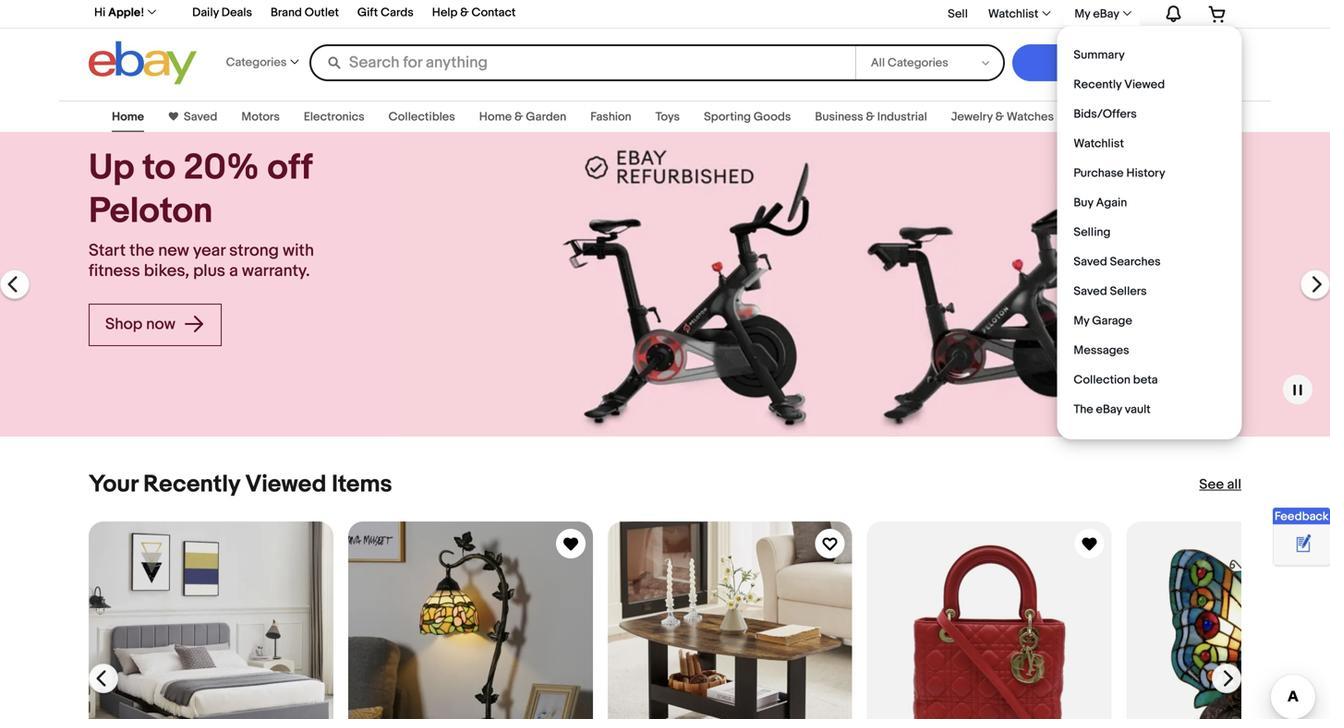 Task type: locate. For each thing, give the bounding box(es) containing it.
start
[[89, 241, 126, 261]]

recently viewed
[[1074, 77, 1165, 92]]

my left garage
[[1074, 314, 1090, 328]]

1 vertical spatial recently
[[143, 471, 240, 499]]

viewed inside recently viewed link
[[1125, 77, 1165, 92]]

viewed inside up to 20% off peloton main content
[[245, 471, 327, 499]]

watchlist link up history on the right of page
[[1067, 129, 1233, 159]]

cards
[[381, 6, 414, 20]]

my
[[1075, 7, 1091, 21], [1074, 314, 1090, 328]]

ebay for the
[[1096, 403, 1123, 417]]

1 vertical spatial my
[[1074, 314, 1090, 328]]

buy again
[[1074, 196, 1128, 210]]

viewed down summary link on the top right of page
[[1125, 77, 1165, 92]]

saved searches link
[[1067, 247, 1233, 277]]

& for business
[[866, 110, 875, 124]]

1 horizontal spatial watchlist link
[[1067, 129, 1233, 159]]

watchlist link right sell
[[978, 3, 1059, 25]]

daily deals link
[[192, 3, 252, 24]]

home up up
[[112, 110, 144, 124]]

1 horizontal spatial recently
[[1074, 77, 1122, 92]]

saved for saved sellers
[[1074, 284, 1108, 299]]

vault
[[1125, 403, 1151, 417]]

notifications image
[[1162, 5, 1184, 23]]

feedback
[[1275, 510, 1329, 524]]

1 vertical spatial watchlist
[[1074, 137, 1124, 151]]

brand
[[271, 6, 302, 20]]

None submit
[[1013, 44, 1168, 81]]

recently
[[1074, 77, 1122, 92], [143, 471, 240, 499]]

your
[[89, 471, 138, 499]]

&
[[460, 6, 469, 20], [515, 110, 523, 124], [866, 110, 875, 124], [996, 110, 1004, 124]]

saved up my garage at the right
[[1074, 284, 1108, 299]]

motors link
[[242, 110, 280, 124]]

ebay up summary
[[1093, 7, 1120, 21]]

electronics link
[[304, 110, 365, 124]]

0 horizontal spatial recently
[[143, 471, 240, 499]]

0 horizontal spatial home
[[112, 110, 144, 124]]

0 vertical spatial watchlist link
[[978, 3, 1059, 25]]

ebay left live
[[1078, 110, 1104, 124]]

toys
[[656, 110, 680, 124]]

see all link
[[1200, 476, 1242, 494]]

saved for saved searches
[[1074, 255, 1108, 269]]

categories
[[226, 55, 287, 70]]

year
[[193, 241, 225, 261]]

ebay for my
[[1093, 7, 1120, 21]]

ebay home image
[[89, 41, 197, 85]]

2 vertical spatial saved
[[1074, 284, 1108, 299]]

0 vertical spatial viewed
[[1125, 77, 1165, 92]]

0 horizontal spatial watchlist link
[[978, 3, 1059, 25]]

my up summary
[[1075, 7, 1091, 21]]

& for jewelry
[[996, 110, 1004, 124]]

& right the business
[[866, 110, 875, 124]]

1 vertical spatial ebay
[[1078, 110, 1104, 124]]

& inside account navigation
[[460, 6, 469, 20]]

ebay inside up to 20% off peloton main content
[[1078, 110, 1104, 124]]

summary link
[[1067, 40, 1233, 70]]

home for home
[[112, 110, 144, 124]]

fashion
[[591, 110, 632, 124]]

saved up 20%
[[184, 110, 218, 124]]

sporting goods
[[704, 110, 791, 124]]

ebay
[[1093, 7, 1120, 21], [1078, 110, 1104, 124], [1096, 403, 1123, 417]]

now
[[146, 315, 175, 334]]

home & garden link
[[479, 110, 567, 124]]

viewed left items
[[245, 471, 327, 499]]

0 horizontal spatial viewed
[[245, 471, 327, 499]]

brand outlet link
[[271, 3, 339, 24]]

1 horizontal spatial home
[[479, 110, 512, 124]]

fashion link
[[591, 110, 632, 124]]

1 horizontal spatial viewed
[[1125, 77, 1165, 92]]

recently down summary
[[1074, 77, 1122, 92]]

items
[[332, 471, 392, 499]]

sell link
[[940, 7, 976, 21]]

0 vertical spatial my
[[1075, 7, 1091, 21]]

2 home from the left
[[479, 110, 512, 124]]

viewed
[[1125, 77, 1165, 92], [245, 471, 327, 499]]

contact
[[472, 6, 516, 20]]

electronics
[[304, 110, 365, 124]]

ebay right 'the'
[[1096, 403, 1123, 417]]

your recently viewed items link
[[89, 471, 392, 499]]

0 horizontal spatial watchlist
[[988, 7, 1039, 21]]

help & contact
[[432, 6, 516, 20]]

again
[[1096, 196, 1128, 210]]

watchlist down ebay live
[[1074, 137, 1124, 151]]

saved sellers
[[1074, 284, 1147, 299]]

up to 20% off peloton main content
[[0, 90, 1331, 720]]

see
[[1200, 477, 1224, 493]]

garage
[[1092, 314, 1133, 328]]

shop now link
[[89, 304, 222, 346]]

home left 'garden'
[[479, 110, 512, 124]]

collection beta
[[1074, 373, 1158, 387]]

my for my garage
[[1074, 314, 1090, 328]]

outlet
[[305, 6, 339, 20]]

gift
[[358, 6, 378, 20]]

saved link
[[178, 110, 218, 124]]

home for home & garden
[[479, 110, 512, 124]]

recently right your
[[143, 471, 240, 499]]

shop now
[[105, 315, 179, 334]]

1 vertical spatial saved
[[1074, 255, 1108, 269]]

saved down selling at the top
[[1074, 255, 1108, 269]]

0 vertical spatial ebay
[[1093, 7, 1120, 21]]

shop
[[105, 315, 143, 334]]

messages
[[1074, 343, 1130, 358]]

1 home from the left
[[112, 110, 144, 124]]

bids/offers link
[[1067, 100, 1233, 129]]

0 vertical spatial saved
[[184, 110, 218, 124]]

your recently viewed items
[[89, 471, 392, 499]]

watchlist right sell
[[988, 7, 1039, 21]]

& right jewelry
[[996, 110, 1004, 124]]

all
[[1228, 477, 1242, 493]]

your shopping cart image
[[1208, 4, 1229, 23]]

home
[[112, 110, 144, 124], [479, 110, 512, 124]]

saved
[[184, 110, 218, 124], [1074, 255, 1108, 269], [1074, 284, 1108, 299]]

banner
[[84, 0, 1242, 440]]

apple
[[108, 6, 141, 20]]

& right help
[[460, 6, 469, 20]]

saved inside up to 20% off peloton main content
[[184, 110, 218, 124]]

1 vertical spatial viewed
[[245, 471, 327, 499]]

& left 'garden'
[[515, 110, 523, 124]]

0 vertical spatial recently
[[1074, 77, 1122, 92]]

sell
[[948, 7, 968, 21]]

watches
[[1007, 110, 1054, 124]]

deals
[[222, 6, 252, 20]]

2 vertical spatial ebay
[[1096, 403, 1123, 417]]



Task type: vqa. For each thing, say whether or not it's contained in the screenshot.
Business &
yes



Task type: describe. For each thing, give the bounding box(es) containing it.
a
[[229, 261, 238, 282]]

1 horizontal spatial watchlist
[[1074, 137, 1124, 151]]

history
[[1127, 166, 1166, 180]]

summary
[[1074, 48, 1125, 62]]

my ebay link
[[1065, 3, 1140, 25]]

help & contact link
[[432, 3, 516, 24]]

toys link
[[656, 110, 680, 124]]

jewelry
[[951, 110, 993, 124]]

sporting
[[704, 110, 751, 124]]

help
[[432, 6, 458, 20]]

the
[[1074, 403, 1094, 417]]

!
[[141, 6, 144, 20]]

ebay live
[[1078, 110, 1129, 124]]

daily deals
[[192, 6, 252, 20]]

hi
[[94, 6, 106, 20]]

sellers
[[1110, 284, 1147, 299]]

the ebay vault link
[[1067, 395, 1233, 425]]

messages link
[[1067, 336, 1233, 366]]

1 vertical spatial watchlist link
[[1067, 129, 1233, 159]]

saved for saved link
[[184, 110, 218, 124]]

daily
[[192, 6, 219, 20]]

with
[[283, 241, 314, 261]]

strong
[[229, 241, 279, 261]]

collection beta link
[[1067, 366, 1233, 395]]

my for my ebay
[[1075, 7, 1091, 21]]

the
[[130, 241, 154, 261]]

goods
[[754, 110, 791, 124]]

hi apple !
[[94, 6, 144, 20]]

recently viewed link
[[1067, 70, 1233, 100]]

saved searches
[[1074, 255, 1161, 269]]

recently inside account navigation
[[1074, 77, 1122, 92]]

20%
[[184, 147, 259, 190]]

selling link
[[1067, 218, 1233, 247]]

buy again link
[[1067, 188, 1233, 218]]

collectibles link
[[389, 110, 455, 124]]

recently inside up to 20% off peloton main content
[[143, 471, 240, 499]]

motors
[[242, 110, 280, 124]]

plus
[[193, 261, 225, 282]]

collection
[[1074, 373, 1131, 387]]

buy
[[1074, 196, 1094, 210]]

industrial
[[878, 110, 927, 124]]

new
[[158, 241, 189, 261]]

selling
[[1074, 225, 1111, 240]]

the ebay vault
[[1074, 403, 1151, 417]]

home & garden
[[479, 110, 567, 124]]

warranty.
[[242, 261, 310, 282]]

& for help
[[460, 6, 469, 20]]

brand outlet
[[271, 6, 339, 20]]

my garage link
[[1067, 307, 1233, 336]]

business & industrial
[[815, 110, 927, 124]]

bikes,
[[144, 261, 189, 282]]

beta
[[1134, 373, 1158, 387]]

up
[[89, 147, 135, 190]]

live
[[1107, 110, 1129, 124]]

purchase
[[1074, 166, 1124, 180]]

gift cards link
[[358, 3, 414, 24]]

see all
[[1200, 477, 1242, 493]]

jewelry & watches link
[[951, 110, 1054, 124]]

ebay live link
[[1078, 110, 1129, 124]]

up to 20% off peloton start the new year strong with fitness bikes, plus a warranty.
[[89, 147, 314, 282]]

business
[[815, 110, 864, 124]]

banner containing hi
[[84, 0, 1242, 440]]

business & industrial link
[[815, 110, 927, 124]]

my ebay
[[1075, 7, 1120, 21]]

off
[[267, 147, 312, 190]]

fitness
[[89, 261, 140, 282]]

peloton
[[89, 190, 213, 233]]

searches
[[1110, 255, 1161, 269]]

to
[[142, 147, 176, 190]]

sporting goods link
[[704, 110, 791, 124]]

& for home
[[515, 110, 523, 124]]

purchase history
[[1074, 166, 1166, 180]]

Search for anything text field
[[312, 46, 852, 79]]

0 vertical spatial watchlist
[[988, 7, 1039, 21]]

account navigation
[[84, 0, 1242, 440]]

jewelry & watches
[[951, 110, 1054, 124]]

collectibles
[[389, 110, 455, 124]]

up to 20% off peloton link
[[89, 147, 355, 233]]

categories button
[[220, 43, 304, 83]]

gift cards
[[358, 6, 414, 20]]



